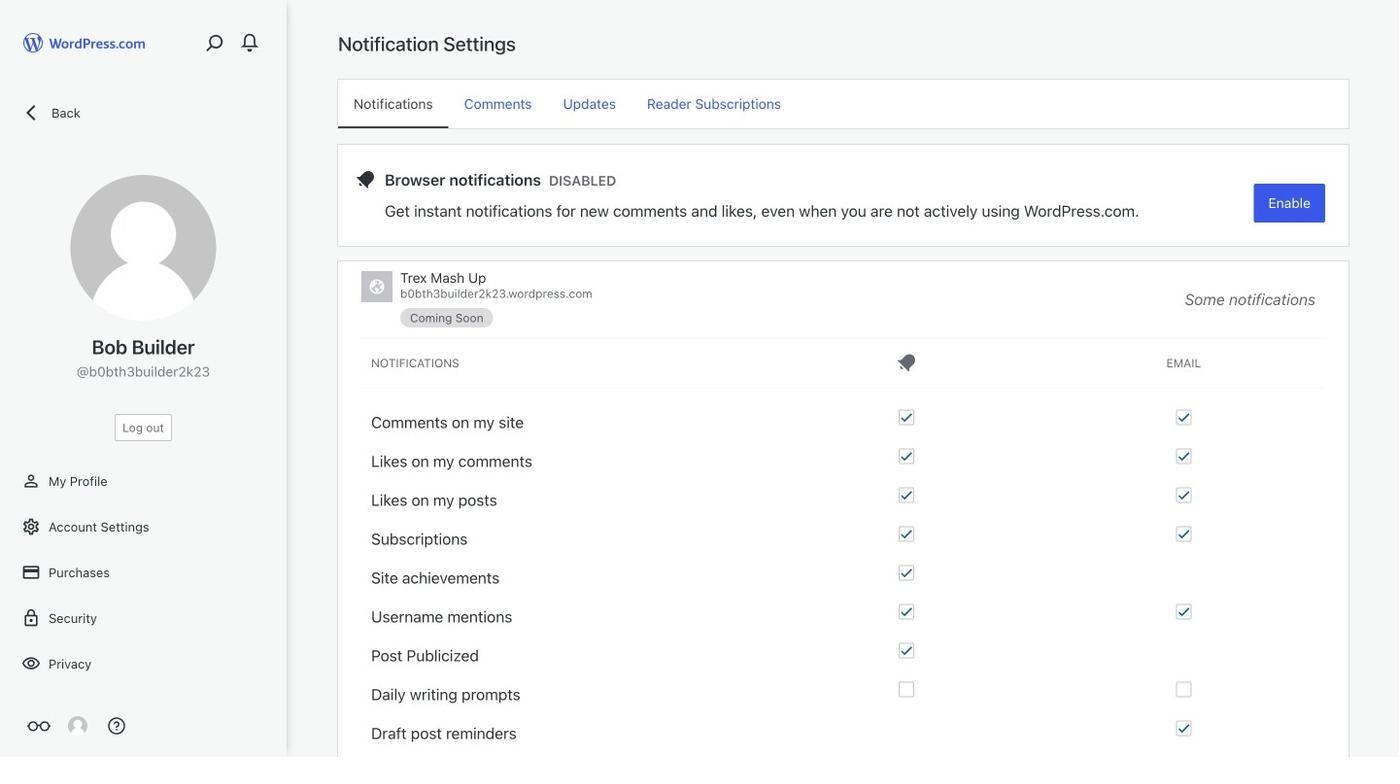 Task type: vqa. For each thing, say whether or not it's contained in the screenshot.
Reader Image
yes



Task type: locate. For each thing, give the bounding box(es) containing it.
bob builder image
[[68, 716, 87, 736]]

None checkbox
[[899, 410, 915, 425], [1177, 410, 1192, 425], [899, 488, 915, 503], [1177, 526, 1192, 542], [899, 565, 915, 581], [899, 604, 915, 620], [1177, 604, 1192, 620], [899, 643, 915, 659], [899, 682, 915, 698], [1177, 682, 1192, 698], [1177, 721, 1192, 736], [899, 410, 915, 425], [1177, 410, 1192, 425], [899, 488, 915, 503], [1177, 526, 1192, 542], [899, 565, 915, 581], [899, 604, 915, 620], [1177, 604, 1192, 620], [899, 643, 915, 659], [899, 682, 915, 698], [1177, 682, 1192, 698], [1177, 721, 1192, 736]]

credit_card image
[[21, 563, 41, 582]]

lock image
[[21, 609, 41, 628]]

None checkbox
[[899, 449, 915, 464], [1177, 449, 1192, 464], [1177, 488, 1192, 503], [899, 526, 915, 542], [899, 449, 915, 464], [1177, 449, 1192, 464], [1177, 488, 1192, 503], [899, 526, 915, 542]]

menu
[[338, 80, 1349, 128]]

main content
[[338, 31, 1349, 757]]



Task type: describe. For each thing, give the bounding box(es) containing it.
bob builder image
[[70, 175, 216, 321]]

settings image
[[21, 517, 41, 537]]

reader image
[[27, 715, 51, 738]]

person image
[[21, 471, 41, 491]]

visibility image
[[21, 654, 41, 674]]



